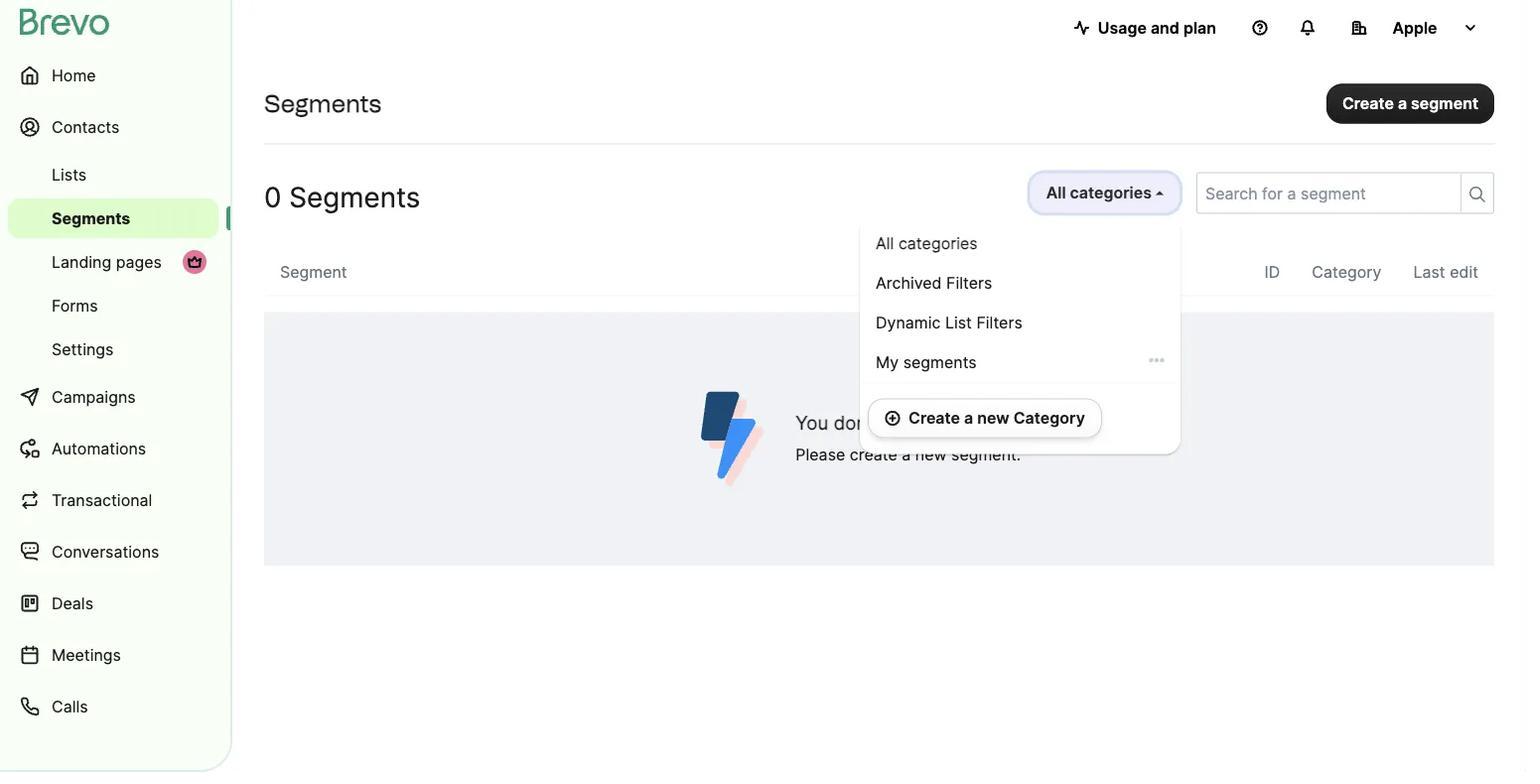 Task type: describe. For each thing, give the bounding box(es) containing it.
calls link
[[8, 683, 218, 731]]

transactional
[[52, 490, 152, 510]]

please
[[796, 445, 845, 465]]

don't
[[834, 412, 878, 434]]

create a new category
[[909, 409, 1085, 428]]

home
[[52, 66, 96, 85]]

0 segments
[[264, 180, 420, 213]]

a for new
[[964, 409, 973, 428]]

home link
[[8, 52, 218, 99]]

create a segment button
[[1326, 84, 1494, 123]]

contacts link
[[8, 103, 218, 151]]

forms link
[[8, 286, 218, 326]]

campaigns link
[[8, 373, 218, 421]]

1 vertical spatial filters
[[976, 313, 1022, 333]]

have
[[883, 412, 925, 434]]

0
[[264, 180, 281, 213]]

automations link
[[8, 425, 218, 473]]

pages
[[116, 252, 162, 272]]

contacts
[[52, 117, 119, 137]]

apple
[[1392, 18, 1437, 37]]

segment
[[280, 263, 347, 282]]

conversations link
[[8, 528, 218, 576]]

settings
[[52, 340, 114, 359]]

segments right 0
[[289, 180, 420, 213]]

segments link
[[8, 199, 218, 238]]

segments up landing
[[52, 209, 130, 228]]

automations
[[52, 439, 146, 458]]

all inside button
[[1046, 183, 1066, 203]]

apple button
[[1335, 8, 1494, 48]]

all categories button
[[1029, 172, 1181, 214]]

2 vertical spatial a
[[902, 445, 911, 465]]

dynamic list filters
[[876, 313, 1022, 333]]

deals
[[52, 594, 93, 613]]

landing pages link
[[8, 242, 218, 282]]

you
[[796, 412, 828, 434]]

1 horizontal spatial category
[[1312, 263, 1382, 282]]

usage and plan
[[1098, 18, 1216, 37]]

left___rvooi image
[[187, 254, 203, 270]]

usage and plan button
[[1058, 8, 1232, 48]]

usage
[[1098, 18, 1147, 37]]

archived
[[876, 274, 942, 293]]

my
[[876, 353, 899, 372]]

id
[[1265, 263, 1280, 282]]

segments up 0 segments
[[264, 89, 381, 118]]



Task type: vqa. For each thing, say whether or not it's contained in the screenshot.
"or"
no



Task type: locate. For each thing, give the bounding box(es) containing it.
search image
[[1470, 187, 1485, 203]]

calls
[[52, 697, 88, 716]]

0 vertical spatial new
[[977, 409, 1010, 428]]

category
[[1312, 263, 1382, 282], [1013, 409, 1085, 428]]

0 horizontal spatial new
[[915, 445, 947, 465]]

plan
[[1183, 18, 1216, 37]]

0 horizontal spatial categories
[[898, 234, 978, 253]]

segment
[[1411, 94, 1478, 113]]

list
[[945, 313, 972, 333]]

create a segment
[[1342, 94, 1478, 113]]

forms
[[52, 296, 98, 315]]

category inside button
[[1013, 409, 1085, 428]]

all
[[1046, 183, 1066, 203], [876, 234, 894, 253]]

1 vertical spatial categories
[[898, 234, 978, 253]]

segments
[[903, 353, 977, 372]]

1 vertical spatial new
[[915, 445, 947, 465]]

2 horizontal spatial a
[[1398, 94, 1407, 113]]

landing pages
[[52, 252, 162, 272]]

category up segment.
[[1013, 409, 1085, 428]]

1 horizontal spatial all categories
[[1046, 183, 1152, 203]]

new inside button
[[977, 409, 1010, 428]]

create a new category button
[[868, 399, 1102, 438]]

segments.
[[967, 412, 1058, 434]]

0 horizontal spatial all categories
[[876, 234, 978, 253]]

filters up list
[[946, 274, 992, 293]]

you don't have any segments.
[[796, 412, 1058, 434]]

please create a new segment.
[[796, 445, 1021, 465]]

deals link
[[8, 580, 218, 628]]

segments
[[264, 89, 381, 118], [289, 180, 420, 213], [52, 209, 130, 228]]

transactional link
[[8, 477, 218, 524]]

categories
[[1070, 183, 1152, 203], [898, 234, 978, 253]]

Search for a segment search field
[[1197, 173, 1453, 213]]

1 horizontal spatial create
[[1342, 94, 1394, 113]]

1 horizontal spatial a
[[964, 409, 973, 428]]

0 horizontal spatial a
[[902, 445, 911, 465]]

last
[[1413, 263, 1445, 282]]

1 vertical spatial all
[[876, 234, 894, 253]]

a inside create a new category button
[[964, 409, 973, 428]]

conversations
[[52, 542, 159, 561]]

0 vertical spatial filters
[[946, 274, 992, 293]]

0 vertical spatial a
[[1398, 94, 1407, 113]]

0 vertical spatial categories
[[1070, 183, 1152, 203]]

a inside create a segment button
[[1398, 94, 1407, 113]]

lists link
[[8, 155, 218, 195]]

create
[[850, 445, 897, 465]]

1 vertical spatial create
[[909, 409, 960, 428]]

settings link
[[8, 330, 218, 369]]

meetings link
[[8, 631, 218, 679]]

create up please create a new segment.
[[909, 409, 960, 428]]

filters
[[946, 274, 992, 293], [976, 313, 1022, 333]]

new
[[977, 409, 1010, 428], [915, 445, 947, 465]]

0 vertical spatial all
[[1046, 183, 1066, 203]]

search button
[[1461, 174, 1493, 212]]

0 vertical spatial category
[[1312, 263, 1382, 282]]

landing
[[52, 252, 111, 272]]

my segments
[[876, 353, 977, 372]]

0 horizontal spatial create
[[909, 409, 960, 428]]

1 vertical spatial a
[[964, 409, 973, 428]]

1 vertical spatial category
[[1013, 409, 1085, 428]]

a
[[1398, 94, 1407, 113], [964, 409, 973, 428], [902, 445, 911, 465]]

all categories inside button
[[1046, 183, 1152, 203]]

1 horizontal spatial categories
[[1070, 183, 1152, 203]]

0 horizontal spatial category
[[1013, 409, 1085, 428]]

create for create a segment
[[1342, 94, 1394, 113]]

0 vertical spatial all categories
[[1046, 183, 1152, 203]]

create
[[1342, 94, 1394, 113], [909, 409, 960, 428]]

any
[[930, 412, 962, 434]]

dynamic
[[876, 313, 941, 333]]

new up segment.
[[977, 409, 1010, 428]]

meetings
[[52, 645, 121, 665]]

category right id
[[1312, 263, 1382, 282]]

1 horizontal spatial all
[[1046, 183, 1066, 203]]

categories inside all categories button
[[1070, 183, 1152, 203]]

0 horizontal spatial all
[[876, 234, 894, 253]]

a for segment
[[1398, 94, 1407, 113]]

a left "segment"
[[1398, 94, 1407, 113]]

new down you don't have any segments.
[[915, 445, 947, 465]]

campaigns
[[52, 387, 136, 407]]

a down have
[[902, 445, 911, 465]]

and
[[1151, 18, 1179, 37]]

create for create a new category
[[909, 409, 960, 428]]

filters right list
[[976, 313, 1022, 333]]

edit
[[1450, 263, 1478, 282]]

last edit
[[1413, 263, 1478, 282]]

0 vertical spatial create
[[1342, 94, 1394, 113]]

a right any at the bottom right
[[964, 409, 973, 428]]

segment.
[[951, 445, 1021, 465]]

all categories
[[1046, 183, 1152, 203], [876, 234, 978, 253]]

1 vertical spatial all categories
[[876, 234, 978, 253]]

archived filters
[[876, 274, 992, 293]]

1 horizontal spatial new
[[977, 409, 1010, 428]]

lists
[[52, 165, 87, 184]]

create left "segment"
[[1342, 94, 1394, 113]]



